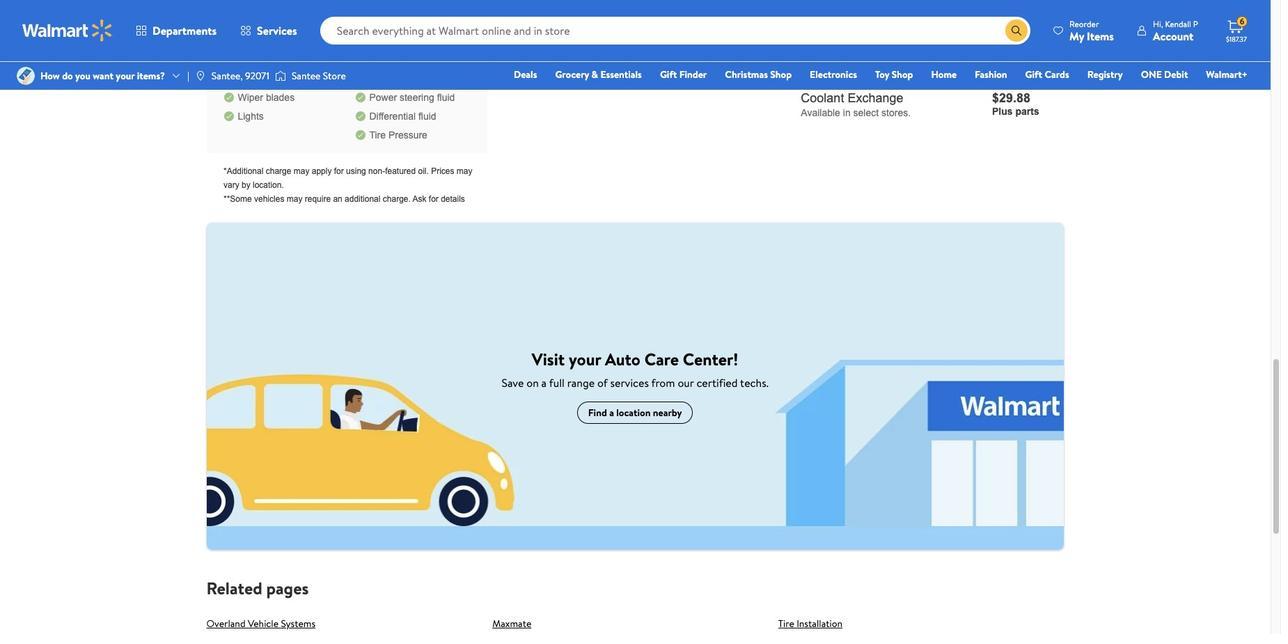 Task type: locate. For each thing, give the bounding box(es) containing it.
0 horizontal spatial shop
[[770, 68, 792, 81]]

items?
[[137, 69, 165, 83]]

shop for toy shop
[[892, 68, 913, 81]]

1 horizontal spatial a
[[609, 406, 614, 420]]

2 shop from the left
[[892, 68, 913, 81]]

electronics link
[[804, 67, 863, 82]]

toy shop link
[[869, 67, 919, 82]]

a
[[541, 375, 547, 390], [609, 406, 614, 420]]

&
[[591, 68, 598, 81]]

services button
[[228, 14, 309, 47]]

1 vertical spatial a
[[609, 406, 614, 420]]

one debit link
[[1135, 67, 1194, 82]]

a right "on"
[[541, 375, 547, 390]]

shop right christmas
[[770, 68, 792, 81]]

home link
[[925, 67, 963, 82]]

one
[[1141, 68, 1162, 81]]

Search search field
[[320, 17, 1030, 45]]

gift left finder
[[660, 68, 677, 81]]

electronics
[[810, 68, 857, 81]]

0 horizontal spatial gift
[[660, 68, 677, 81]]

on
[[526, 375, 539, 390]]

1 horizontal spatial shop
[[892, 68, 913, 81]]

overland vehicle systems link
[[206, 617, 315, 631]]

 image
[[17, 67, 35, 85], [195, 70, 206, 81]]

location
[[616, 406, 651, 420]]

your
[[116, 69, 135, 83], [569, 347, 601, 371]]

$187.37
[[1226, 34, 1247, 44]]

1 vertical spatial your
[[569, 347, 601, 371]]

grocery & essentials
[[555, 68, 642, 81]]

christmas shop
[[725, 68, 792, 81]]

want
[[93, 69, 113, 83]]

how do you want your items?
[[40, 69, 165, 83]]

0 horizontal spatial a
[[541, 375, 547, 390]]

of
[[597, 375, 608, 390]]

0 vertical spatial your
[[116, 69, 135, 83]]

gift left the cards
[[1025, 68, 1042, 81]]

gift
[[660, 68, 677, 81], [1025, 68, 1042, 81]]

Walmart Site-Wide search field
[[320, 17, 1030, 45]]

2 gift from the left
[[1025, 68, 1042, 81]]

save
[[502, 375, 524, 390]]

kendall
[[1165, 18, 1191, 30]]

santee
[[292, 69, 321, 83]]

walmart+ link
[[1200, 67, 1254, 82]]

debit
[[1164, 68, 1188, 81]]

deals link
[[508, 67, 543, 82]]

0 horizontal spatial  image
[[17, 67, 35, 85]]

fashion
[[975, 68, 1007, 81]]

shop right the toy
[[892, 68, 913, 81]]

 image for how do you want your items?
[[17, 67, 35, 85]]

santee, 92071
[[212, 69, 269, 83]]

related pages
[[206, 576, 309, 600]]

visit your auto care center! save on a full range of services from our certified techs.
[[502, 347, 769, 390]]

systems
[[281, 617, 315, 631]]

full
[[549, 375, 565, 390]]

finder
[[679, 68, 707, 81]]

92071
[[245, 69, 269, 83]]

tire installation link
[[778, 617, 843, 631]]

santee store
[[292, 69, 346, 83]]

1 horizontal spatial your
[[569, 347, 601, 371]]

 image right |
[[195, 70, 206, 81]]

shop
[[770, 68, 792, 81], [892, 68, 913, 81]]

gift for gift finder
[[660, 68, 677, 81]]

1 shop from the left
[[770, 68, 792, 81]]

your up range
[[569, 347, 601, 371]]

find a location nearby
[[588, 406, 682, 420]]

 image
[[275, 69, 286, 83]]

a right find
[[609, 406, 614, 420]]

your right want
[[116, 69, 135, 83]]

overland vehicle systems
[[206, 617, 315, 631]]

center!
[[683, 347, 738, 371]]

nearby
[[653, 406, 682, 420]]

techs.
[[740, 375, 769, 390]]

shop for christmas shop
[[770, 68, 792, 81]]

account
[[1153, 28, 1194, 44]]

 image left how on the top left
[[17, 67, 35, 85]]

departments button
[[124, 14, 228, 47]]

p
[[1193, 18, 1198, 30]]

services
[[257, 23, 297, 38]]

1 horizontal spatial gift
[[1025, 68, 1042, 81]]

0 vertical spatial a
[[541, 375, 547, 390]]

you
[[75, 69, 90, 83]]

store
[[323, 69, 346, 83]]

toy
[[875, 68, 889, 81]]

gift finder link
[[654, 67, 713, 82]]

1 gift from the left
[[660, 68, 677, 81]]

1 horizontal spatial  image
[[195, 70, 206, 81]]

related
[[206, 576, 262, 600]]



Task type: describe. For each thing, give the bounding box(es) containing it.
gift finder
[[660, 68, 707, 81]]

reorder my items
[[1069, 18, 1114, 44]]

|
[[187, 69, 189, 83]]

from
[[651, 375, 675, 390]]

your inside visit your auto care center! save on a full range of services from our certified techs.
[[569, 347, 601, 371]]

registry link
[[1081, 67, 1129, 82]]

0 horizontal spatial your
[[116, 69, 135, 83]]

range
[[567, 375, 595, 390]]

cards
[[1045, 68, 1069, 81]]

deals
[[514, 68, 537, 81]]

toy shop
[[875, 68, 913, 81]]

our
[[678, 375, 694, 390]]

installation
[[797, 617, 843, 631]]

grocery & essentials link
[[549, 67, 648, 82]]

maxmate link
[[492, 617, 531, 631]]

6
[[1240, 15, 1244, 27]]

gift for gift cards
[[1025, 68, 1042, 81]]

do
[[62, 69, 73, 83]]

vehicle
[[248, 617, 279, 631]]

christmas
[[725, 68, 768, 81]]

departments
[[152, 23, 217, 38]]

hi,
[[1153, 18, 1163, 30]]

find a location nearby link
[[577, 402, 693, 424]]

items
[[1087, 28, 1114, 44]]

home
[[931, 68, 957, 81]]

my
[[1069, 28, 1084, 44]]

overland
[[206, 617, 245, 631]]

services
[[610, 375, 649, 390]]

find
[[588, 406, 607, 420]]

6 $187.37
[[1226, 15, 1247, 44]]

fashion link
[[969, 67, 1013, 82]]

maxmate
[[492, 617, 531, 631]]

gift cards link
[[1019, 67, 1075, 82]]

auto
[[605, 347, 640, 371]]

certified
[[697, 375, 738, 390]]

essentials
[[600, 68, 642, 81]]

tire installation
[[778, 617, 843, 631]]

one debit
[[1141, 68, 1188, 81]]

search icon image
[[1011, 25, 1022, 36]]

a inside find a location nearby link
[[609, 406, 614, 420]]

registry
[[1087, 68, 1123, 81]]

santee,
[[212, 69, 243, 83]]

grocery
[[555, 68, 589, 81]]

 image for santee, 92071
[[195, 70, 206, 81]]

christmas shop link
[[719, 67, 798, 82]]

tire
[[778, 617, 794, 631]]

how
[[40, 69, 60, 83]]

visit
[[532, 347, 565, 371]]

walmart+
[[1206, 68, 1248, 81]]

hi, kendall p account
[[1153, 18, 1198, 44]]

a inside visit your auto care center! save on a full range of services from our certified techs.
[[541, 375, 547, 390]]

care
[[644, 347, 679, 371]]

reorder
[[1069, 18, 1099, 30]]

walmart image
[[22, 19, 113, 42]]

pages
[[266, 576, 309, 600]]

gift cards
[[1025, 68, 1069, 81]]



Task type: vqa. For each thing, say whether or not it's contained in the screenshot.
Free
no



